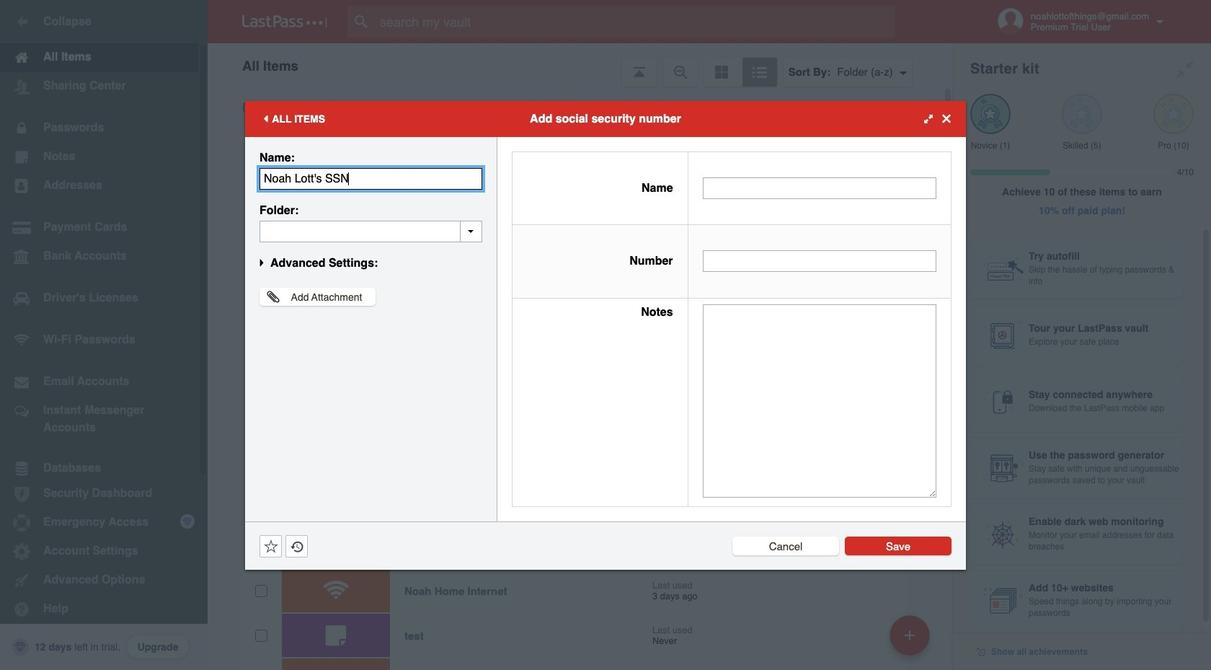 Task type: vqa. For each thing, say whether or not it's contained in the screenshot.
Search 'search box'
yes



Task type: describe. For each thing, give the bounding box(es) containing it.
lastpass image
[[242, 15, 327, 28]]

Search search field
[[348, 6, 924, 38]]



Task type: locate. For each thing, give the bounding box(es) containing it.
new item image
[[905, 630, 915, 640]]

None text field
[[260, 220, 482, 242], [703, 304, 937, 497], [260, 220, 482, 242], [703, 304, 937, 497]]

None text field
[[260, 168, 482, 189], [703, 177, 937, 199], [703, 251, 937, 272], [260, 168, 482, 189], [703, 177, 937, 199], [703, 251, 937, 272]]

vault options navigation
[[208, 43, 953, 87]]

dialog
[[245, 101, 966, 569]]

search my vault text field
[[348, 6, 924, 38]]

main navigation navigation
[[0, 0, 208, 670]]

new item navigation
[[885, 611, 939, 670]]



